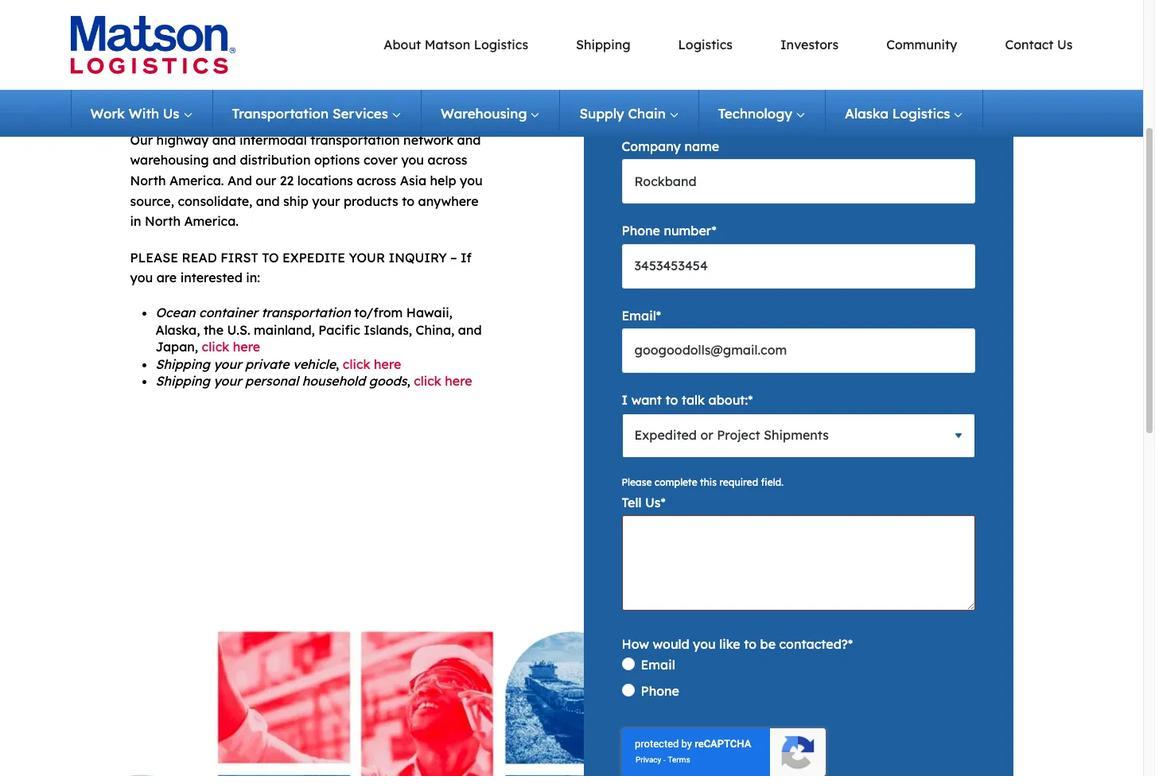 Task type: describe. For each thing, give the bounding box(es) containing it.
you right "help"
[[460, 173, 483, 189]]

company
[[622, 138, 681, 154]]

click here link for household
[[414, 373, 472, 389]]

goods
[[369, 373, 407, 389]]

in:
[[246, 270, 260, 286]]

are
[[156, 270, 177, 286]]

1 vertical spatial across
[[357, 173, 396, 189]]

our
[[256, 173, 276, 189]]

highway
[[156, 132, 209, 148]]

ship
[[283, 193, 309, 209]]

0 vertical spatial click here link
[[202, 339, 260, 355]]

and inside to/from hawaii, alaska, the u.s. mainland, pacific islands, china, and japan,
[[458, 322, 482, 338]]

asia
[[400, 173, 427, 189]]

transportation inside our highway and intermodal transportation network and warehousing and distribution options cover you across north america. and our 22 locations across asia help you source, consolidate, and ship your products to anywhere in north america.
[[311, 132, 400, 148]]

locations
[[297, 173, 353, 189]]

or
[[355, 70, 376, 94]]

1 vertical spatial north
[[145, 213, 181, 229]]

1 horizontal spatial ,
[[407, 373, 410, 389]]

services
[[333, 105, 388, 122]]

required
[[720, 476, 758, 488]]

islands, china,
[[364, 322, 455, 338]]

phone for phone number *
[[622, 223, 660, 239]]

please complete this required field.
[[622, 476, 784, 488]]

vehicle
[[293, 356, 336, 372]]

japan,
[[156, 339, 198, 355]]

you up the asia
[[401, 152, 424, 168]]

cover
[[364, 152, 398, 168]]

work
[[90, 105, 125, 122]]

this
[[700, 476, 717, 488]]

network
[[404, 132, 454, 148]]

tell us *
[[622, 495, 666, 511]]

help
[[430, 173, 456, 189]]

chain
[[628, 105, 666, 122]]

your for private
[[214, 356, 242, 372]]

talk
[[682, 392, 705, 408]]

logistics link
[[678, 36, 733, 52]]

source,
[[130, 193, 174, 209]]

warehousing
[[130, 152, 209, 168]]

1 horizontal spatial logistics
[[678, 36, 733, 52]]

shipping for shipping
[[576, 36, 631, 52]]

to/from
[[354, 305, 403, 321]]

request
[[130, 70, 207, 94]]

hawaii,
[[406, 305, 453, 321]]

0 vertical spatial america.
[[169, 173, 224, 189]]

with
[[129, 105, 159, 122]]

intermodal
[[240, 132, 307, 148]]

you inside please read first to expedite your inquiry – if you are interested in:
[[130, 270, 153, 286]]

1 horizontal spatial contact
[[1005, 36, 1054, 52]]

matson
[[425, 36, 470, 52]]

your inside our highway and intermodal transportation network and warehousing and distribution options cover you across north america. and our 22 locations across asia help you source, consolidate, and ship your products to anywhere in north america.
[[312, 193, 340, 209]]

in
[[130, 213, 141, 229]]

name for company name
[[685, 138, 719, 154]]

contact inside request a quote, rate, or contact us today!
[[382, 70, 457, 94]]

i
[[622, 392, 628, 408]]

here for vehicle
[[374, 356, 401, 372]]

menu containing about matson logistics
[[269, 35, 1073, 55]]

click here for vehicle
[[343, 356, 401, 372]]

warehousing
[[441, 105, 527, 122]]

if
[[461, 250, 472, 266]]

supply chain link
[[561, 90, 699, 137]]

2 vertical spatial to
[[744, 637, 757, 652]]

about:
[[709, 392, 748, 408]]

click here link for vehicle
[[343, 356, 401, 372]]

field.
[[761, 476, 784, 488]]

email for email
[[641, 658, 675, 673]]

to/from hawaii, alaska, the u.s. mainland, pacific islands, china, and japan,
[[156, 305, 482, 355]]

be
[[760, 637, 776, 652]]

0 horizontal spatial click
[[202, 339, 229, 355]]

and down our
[[256, 193, 280, 209]]

1 vertical spatial america.
[[184, 213, 239, 229]]

email for email *
[[622, 308, 656, 324]]

menu containing work with us
[[70, 90, 984, 137]]

products
[[344, 193, 398, 209]]

alaska logistics
[[845, 105, 950, 122]]

work with us link
[[70, 90, 213, 137]]

first
[[622, 54, 649, 70]]

alaska logistics link
[[826, 90, 984, 137]]

shipping for shipping your private vehicle ,
[[156, 356, 210, 372]]

investors
[[781, 36, 839, 52]]

distribution
[[240, 152, 311, 168]]

personal
[[245, 373, 299, 389]]

please
[[622, 476, 652, 488]]

community
[[887, 36, 958, 52]]

contacted?
[[779, 637, 848, 652]]

0 horizontal spatial click here
[[202, 339, 260, 355]]

supply chain
[[580, 105, 666, 122]]

0 vertical spatial ,
[[336, 356, 339, 372]]

phone number *
[[622, 223, 717, 239]]

mainland,
[[254, 322, 315, 338]]

how would you like to be contacted? *
[[622, 637, 853, 652]]

community link
[[887, 36, 958, 52]]



Task type: vqa. For each thing, say whether or not it's contained in the screenshot.
We
no



Task type: locate. For each thing, give the bounding box(es) containing it.
read
[[182, 250, 217, 266]]

number
[[664, 223, 712, 239]]

2 vertical spatial click here
[[414, 373, 472, 389]]

and right islands, china,
[[458, 322, 482, 338]]

0 vertical spatial your
[[312, 193, 340, 209]]

complete
[[655, 476, 698, 488]]

0 vertical spatial contact
[[1005, 36, 1054, 52]]

phone inside radio
[[641, 684, 679, 700]]

none checkbox containing email
[[622, 658, 975, 710]]

ocean container transportation
[[156, 305, 351, 321]]

2 horizontal spatial click
[[414, 373, 442, 389]]

email *
[[622, 308, 661, 324]]

america. down consolidate,
[[184, 213, 239, 229]]

1 vertical spatial click
[[343, 356, 370, 372]]

would
[[653, 637, 690, 652]]

about matson logistics link
[[384, 36, 528, 52]]

phone down would
[[641, 684, 679, 700]]

1 horizontal spatial here
[[374, 356, 401, 372]]

about matson logistics
[[384, 36, 528, 52]]

how
[[622, 637, 649, 652]]

2 horizontal spatial here
[[445, 373, 472, 389]]

1 vertical spatial to
[[666, 392, 678, 408]]

shipping inside menu
[[576, 36, 631, 52]]

across up "help"
[[428, 152, 467, 168]]

1 vertical spatial phone
[[641, 684, 679, 700]]

0 horizontal spatial contact
[[382, 70, 457, 94]]

click here down u.s.
[[202, 339, 260, 355]]

0 horizontal spatial ,
[[336, 356, 339, 372]]

None text field
[[622, 75, 789, 119]]

today!
[[160, 96, 224, 120]]

and up and
[[213, 152, 236, 168]]

1 vertical spatial here
[[374, 356, 401, 372]]

click here link down u.s.
[[202, 339, 260, 355]]

0 horizontal spatial logistics
[[474, 36, 528, 52]]

2 horizontal spatial click here link
[[414, 373, 472, 389]]

0 vertical spatial name
[[653, 54, 688, 70]]

to down the asia
[[402, 193, 415, 209]]

company name
[[622, 138, 719, 154]]

transportation services
[[232, 105, 388, 122]]

here
[[233, 339, 260, 355], [374, 356, 401, 372], [445, 373, 472, 389]]

shipping link
[[576, 36, 631, 52]]

transportation services link
[[213, 90, 422, 137]]

logistics right the alaska
[[893, 105, 950, 122]]

1 vertical spatial click here
[[343, 356, 401, 372]]

private
[[245, 356, 289, 372]]

shipping
[[576, 36, 631, 52], [156, 356, 210, 372], [156, 373, 210, 389]]

2 horizontal spatial logistics
[[893, 105, 950, 122]]

rate,
[[300, 70, 350, 94]]

1 horizontal spatial click here
[[343, 356, 401, 372]]

contact us
[[1005, 36, 1073, 52]]

across
[[428, 152, 467, 168], [357, 173, 396, 189]]

click for personal
[[414, 373, 442, 389]]

you left like
[[693, 637, 716, 652]]

and
[[228, 173, 252, 189]]

america. up consolidate,
[[169, 173, 224, 189]]

shipping your personal household goods ,
[[156, 373, 410, 389]]

click here right goods
[[414, 373, 472, 389]]

shipping your private vehicle ,
[[156, 356, 339, 372]]

ocean
[[156, 305, 195, 321]]

click here link right goods
[[414, 373, 472, 389]]

here up the 'shipping your private vehicle ,'
[[233, 339, 260, 355]]

a
[[213, 70, 225, 94]]

and right highway
[[212, 132, 236, 148]]

phone for phone
[[641, 684, 679, 700]]

container
[[199, 305, 258, 321]]

options
[[314, 152, 360, 168]]

us inside request a quote, rate, or contact us today!
[[130, 96, 154, 120]]

name right first
[[653, 54, 688, 70]]

click here up goods
[[343, 356, 401, 372]]

your
[[312, 193, 340, 209], [214, 356, 242, 372], [214, 373, 242, 389]]

, down islands, china,
[[407, 373, 410, 389]]

you
[[401, 152, 424, 168], [460, 173, 483, 189], [130, 270, 153, 286], [693, 637, 716, 652]]

us
[[1057, 36, 1073, 52], [130, 96, 154, 120], [163, 105, 179, 122], [645, 495, 661, 511]]

1 vertical spatial shipping
[[156, 356, 210, 372]]

want
[[631, 392, 662, 408]]

contact us link
[[1005, 36, 1073, 52]]

1 vertical spatial name
[[685, 138, 719, 154]]

name for first name
[[653, 54, 688, 70]]

transportation
[[232, 105, 329, 122]]

name right company
[[685, 138, 719, 154]]

Phone radio
[[622, 684, 975, 710]]

first name
[[622, 54, 688, 70]]

click down the the
[[202, 339, 229, 355]]

your down the 'shipping your private vehicle ,'
[[214, 373, 242, 389]]

0 vertical spatial across
[[428, 152, 467, 168]]

investors link
[[781, 36, 839, 52]]

None telephone field
[[622, 244, 975, 289]]

your down locations
[[312, 193, 340, 209]]

our
[[130, 132, 153, 148]]

pacific
[[319, 322, 360, 338]]

1 horizontal spatial to
[[666, 392, 678, 408]]

2 horizontal spatial to
[[744, 637, 757, 652]]

*
[[712, 223, 717, 239], [656, 308, 661, 324], [748, 392, 753, 408], [661, 495, 666, 511], [848, 637, 853, 652]]

1 horizontal spatial click here link
[[343, 356, 401, 372]]

22
[[280, 173, 294, 189]]

phone
[[622, 223, 660, 239], [641, 684, 679, 700]]

and down warehousing
[[457, 132, 481, 148]]

alaska,
[[156, 322, 200, 338]]

0 vertical spatial phone
[[622, 223, 660, 239]]

tell
[[622, 495, 642, 511]]

first
[[221, 250, 258, 266]]

your inquiry –
[[349, 250, 457, 266]]

0 vertical spatial click
[[202, 339, 229, 355]]

to left talk
[[666, 392, 678, 408]]

0 vertical spatial click here
[[202, 339, 260, 355]]

click here for household
[[414, 373, 472, 389]]

please read first to expedite your inquiry – if you are interested in:
[[130, 250, 472, 286]]

supply
[[580, 105, 624, 122]]

1 horizontal spatial click
[[343, 356, 370, 372]]

email inside option
[[641, 658, 675, 673]]

None text field
[[808, 75, 975, 119], [622, 516, 975, 611], [808, 75, 975, 119], [622, 516, 975, 611]]

0 horizontal spatial to
[[402, 193, 415, 209]]

warehousing link
[[422, 90, 561, 137]]

0 vertical spatial shipping
[[576, 36, 631, 52]]

to inside our highway and intermodal transportation network and warehousing and distribution options cover you across north america. and our 22 locations across asia help you source, consolidate, and ship your products to anywhere in north america.
[[402, 193, 415, 209]]

request a quote, rate, or contact us today!
[[130, 70, 457, 120]]

logistics
[[474, 36, 528, 52], [678, 36, 733, 52], [893, 105, 950, 122]]

interested
[[180, 270, 243, 286]]

across down "cover"
[[357, 173, 396, 189]]

0 vertical spatial menu
[[269, 35, 1073, 55]]

i want to talk about: *
[[622, 392, 753, 408]]

click right goods
[[414, 373, 442, 389]]

2 vertical spatial your
[[214, 373, 242, 389]]

you down please
[[130, 270, 153, 286]]

0 horizontal spatial here
[[233, 339, 260, 355]]

2 vertical spatial here
[[445, 373, 472, 389]]

logistics up first name
[[678, 36, 733, 52]]

our highway and intermodal transportation network and warehousing and distribution options cover you across north america. and our 22 locations across asia help you source, consolidate, and ship your products to anywhere in north america.
[[130, 132, 483, 229]]

alaska
[[845, 105, 889, 122]]

north up source,
[[130, 173, 166, 189]]

to
[[402, 193, 415, 209], [666, 392, 678, 408], [744, 637, 757, 652]]

quote,
[[231, 70, 294, 94]]

2 vertical spatial shipping
[[156, 373, 210, 389]]

expedite
[[282, 250, 345, 266]]

1 vertical spatial click here link
[[343, 356, 401, 372]]

transportation up mainland,
[[261, 305, 351, 321]]

your for personal
[[214, 373, 242, 389]]

2 vertical spatial click here link
[[414, 373, 472, 389]]

to
[[262, 250, 279, 266]]

0 vertical spatial to
[[402, 193, 415, 209]]

click for private
[[343, 356, 370, 372]]

transportation down services
[[311, 132, 400, 148]]

here for household
[[445, 373, 472, 389]]

menu
[[269, 35, 1073, 55], [70, 90, 984, 137]]

anywhere
[[418, 193, 479, 209]]

0 vertical spatial transportation
[[311, 132, 400, 148]]

consolidate,
[[178, 193, 253, 209]]

None checkbox
[[622, 658, 975, 710]]

here right goods
[[445, 373, 472, 389]]

your down u.s.
[[214, 356, 242, 372]]

1 vertical spatial email
[[641, 658, 675, 673]]

1 vertical spatial menu
[[70, 90, 984, 137]]

the
[[204, 322, 224, 338]]

Email radio
[[622, 658, 975, 684]]

Company name text field
[[622, 159, 975, 204]]

to left be
[[744, 637, 757, 652]]

2 horizontal spatial click here
[[414, 373, 472, 389]]

1 vertical spatial ,
[[407, 373, 410, 389]]

1 vertical spatial your
[[214, 356, 242, 372]]

shipping for shipping your personal household goods ,
[[156, 373, 210, 389]]

1 horizontal spatial across
[[428, 152, 467, 168]]

1 vertical spatial contact
[[382, 70, 457, 94]]

0 vertical spatial email
[[622, 308, 656, 324]]

0 vertical spatial here
[[233, 339, 260, 355]]

click up household
[[343, 356, 370, 372]]

work with us
[[90, 105, 179, 122]]

, up household
[[336, 356, 339, 372]]

phone left number
[[622, 223, 660, 239]]

north down source,
[[145, 213, 181, 229]]

0 horizontal spatial across
[[357, 173, 396, 189]]

u.s.
[[227, 322, 250, 338]]

1 vertical spatial transportation
[[261, 305, 351, 321]]

here up goods
[[374, 356, 401, 372]]

technology
[[718, 105, 793, 122]]

None email field
[[622, 329, 975, 373]]

technology link
[[699, 90, 826, 137]]

logistics right matson
[[474, 36, 528, 52]]

0 horizontal spatial click here link
[[202, 339, 260, 355]]

click
[[202, 339, 229, 355], [343, 356, 370, 372], [414, 373, 442, 389]]

click here
[[202, 339, 260, 355], [343, 356, 401, 372], [414, 373, 472, 389]]

household
[[302, 373, 365, 389]]

please
[[130, 250, 178, 266]]

america.
[[169, 173, 224, 189], [184, 213, 239, 229]]

2 vertical spatial click
[[414, 373, 442, 389]]

0 vertical spatial north
[[130, 173, 166, 189]]

contact
[[1005, 36, 1054, 52], [382, 70, 457, 94]]

click here link up goods
[[343, 356, 401, 372]]



